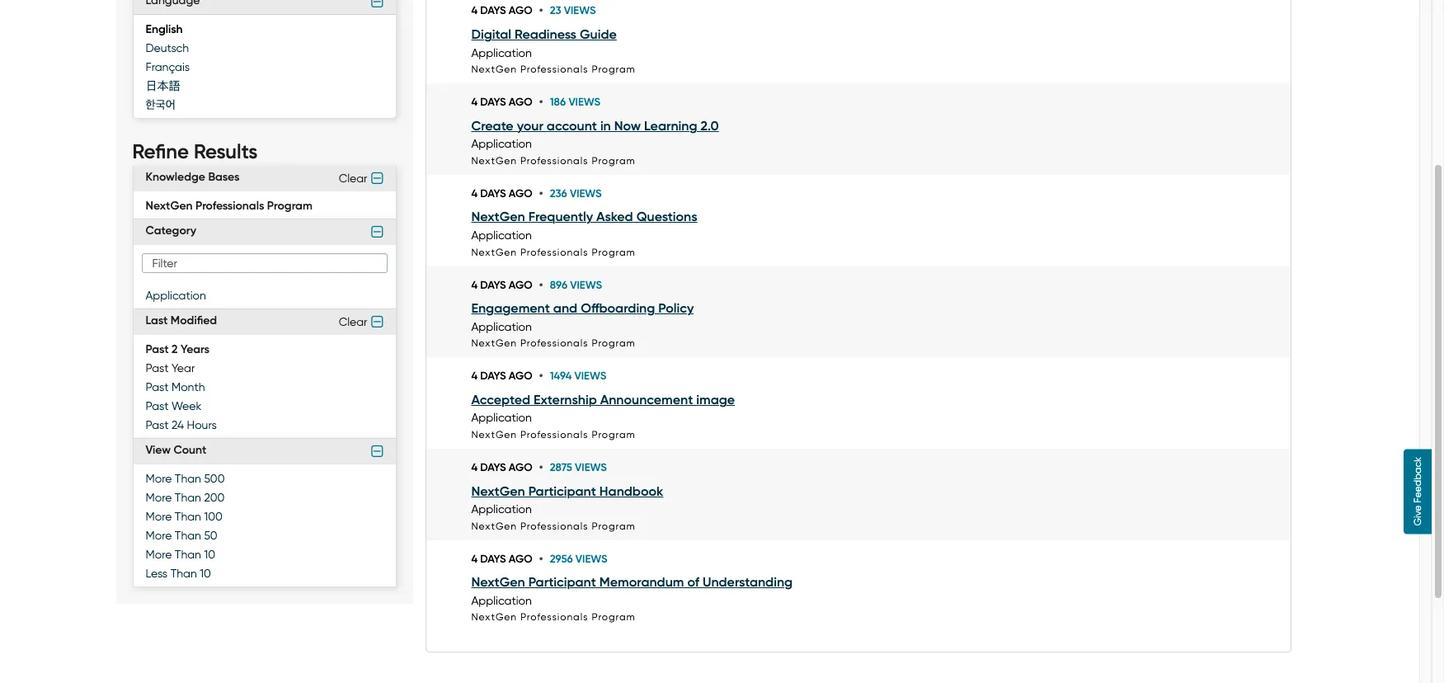 Task type: describe. For each thing, give the bounding box(es) containing it.
more than 100 link
[[146, 510, 223, 523]]

accepted
[[472, 392, 531, 407]]

4 past from the top
[[146, 399, 169, 412]]

views for account
[[569, 96, 601, 108]]

professionals inside nextgen participant memorandum of understanding application nextgen professionals program
[[521, 612, 589, 623]]

view
[[146, 443, 171, 457]]

application inside digital readiness guide application nextgen professionals program
[[472, 46, 532, 59]]

nextgen inside create your account in now learning 2.0 application nextgen professionals program
[[472, 155, 517, 167]]

knowledge bases
[[146, 170, 240, 184]]

ago for engagement and offboarding policy
[[509, 278, 533, 291]]

236
[[550, 187, 567, 200]]

nextgen participant handbook link
[[472, 483, 664, 499]]

days for engagement and offboarding policy
[[480, 278, 506, 291]]

refine results
[[132, 139, 258, 163]]

accepted externship announcement image application nextgen professionals program
[[472, 392, 735, 441]]

minus square o image for knowledge bases
[[372, 171, 383, 186]]

professionals inside nextgen participant handbook application nextgen professionals program
[[521, 520, 589, 532]]

application inside accepted externship announcement image application nextgen professionals program
[[472, 411, 532, 424]]

ago for digital readiness guide
[[509, 4, 533, 17]]

• for handbook
[[539, 461, 543, 474]]

memorandum
[[600, 574, 684, 590]]

ago for nextgen frequently asked questions
[[509, 187, 533, 200]]

4 days ago • 236 views
[[472, 187, 602, 200]]

views for asked
[[570, 187, 602, 200]]

views for announcement
[[575, 370, 607, 382]]

professionals inside create your account in now learning 2.0 application nextgen professionals program
[[521, 155, 589, 167]]

4 days ago • 23 views
[[472, 4, 596, 17]]

3 more from the top
[[146, 510, 172, 523]]

4 for nextgen participant memorandum of understanding
[[472, 553, 478, 565]]

more than 10 link
[[146, 547, 215, 561]]

program inside accepted externship announcement image application nextgen professionals program
[[592, 429, 636, 441]]

than down more than 50 link
[[175, 547, 201, 561]]

4 days ago • 1494 views
[[472, 370, 607, 382]]

knowledge
[[146, 170, 205, 184]]

4 for nextgen frequently asked questions
[[472, 187, 478, 200]]

nextgen professionals program link
[[146, 198, 313, 213]]

year
[[172, 361, 195, 374]]

knowledge bases button
[[146, 168, 245, 186]]

clear button for knowledge bases
[[339, 169, 376, 187]]

100
[[204, 510, 223, 523]]

past 2 years link
[[146, 342, 210, 356]]

readiness
[[515, 26, 577, 42]]

nextgen participant memorandum of understanding application nextgen professionals program
[[472, 574, 793, 623]]

past year link
[[146, 361, 195, 374]]

1 minus square o image from the top
[[372, 0, 383, 10]]

less
[[146, 566, 168, 580]]

ago for nextgen participant memorandum of understanding
[[509, 553, 533, 565]]

english button
[[146, 20, 183, 38]]

participant for memorandum
[[529, 574, 596, 590]]

program inside create your account in now learning 2.0 application nextgen professionals program
[[592, 155, 636, 167]]

4 for engagement and offboarding policy
[[472, 278, 478, 291]]

application link
[[146, 288, 206, 302]]

3 past from the top
[[146, 380, 169, 393]]

in
[[601, 118, 611, 133]]

than down more than 10 link
[[171, 566, 197, 580]]

view count
[[146, 443, 207, 457]]

• for guide
[[539, 4, 543, 17]]

offboarding
[[581, 300, 655, 316]]

than down more than 100 link in the bottom left of the page
[[175, 529, 201, 542]]

500
[[204, 472, 225, 485]]

application inside nextgen frequently asked questions application nextgen professionals program
[[472, 229, 532, 242]]

한국어
[[146, 98, 176, 111]]

week
[[172, 399, 202, 412]]

engagement and offboarding policy application nextgen professionals program
[[472, 300, 694, 349]]

deutsch button
[[146, 39, 189, 57]]

program inside digital readiness guide application nextgen professionals program
[[592, 64, 636, 75]]

past 2 years past year past month past week past 24 hours
[[146, 342, 217, 431]]

digital readiness guide link
[[472, 26, 617, 42]]

engagement and offboarding policy link
[[472, 300, 694, 316]]

nextgen inside accepted externship announcement image application nextgen professionals program
[[472, 429, 517, 441]]

account
[[547, 118, 597, 133]]

application inside nextgen participant memorandum of understanding application nextgen professionals program
[[472, 594, 532, 607]]

digital
[[472, 26, 512, 42]]

views for guide
[[564, 4, 596, 17]]

create
[[472, 118, 514, 133]]

2 more from the top
[[146, 491, 172, 504]]

2875
[[550, 461, 572, 474]]

• for asked
[[539, 187, 543, 200]]

days for nextgen participant handbook
[[480, 461, 506, 474]]

2.0
[[701, 118, 719, 133]]

4 for digital readiness guide
[[472, 4, 478, 17]]

日本語
[[146, 79, 180, 92]]

program inside nextgen participant memorandum of understanding application nextgen professionals program
[[592, 612, 636, 623]]

1 vertical spatial 10
[[200, 566, 211, 580]]

results
[[194, 139, 258, 163]]

views for handbook
[[575, 461, 607, 474]]

professionals down bases
[[196, 198, 264, 213]]

past 24 hours link
[[146, 418, 217, 431]]

1494
[[550, 370, 572, 382]]

refine
[[132, 139, 189, 163]]

Filter Category text field
[[141, 253, 387, 273]]

nextgen inside digital readiness guide application nextgen professionals program
[[472, 64, 517, 75]]

nextgen frequently asked questions link
[[472, 209, 698, 225]]

ago for accepted externship announcement image
[[509, 370, 533, 382]]

learning
[[644, 118, 698, 133]]

deutsch
[[146, 41, 189, 54]]

days for digital readiness guide
[[480, 4, 506, 17]]

years
[[181, 342, 210, 356]]

than up more than 200 link
[[175, 472, 201, 485]]

200
[[204, 491, 225, 504]]

days for accepted externship announcement image
[[480, 370, 506, 382]]

nextgen participant handbook application nextgen professionals program
[[472, 483, 664, 532]]

less than 10 link
[[146, 566, 211, 580]]

4 for nextgen participant handbook
[[472, 461, 478, 474]]

views for memorandum
[[576, 553, 608, 565]]

last
[[146, 313, 168, 327]]

days for nextgen participant memorandum of understanding
[[480, 553, 506, 565]]

minus square o image for last modified
[[372, 315, 383, 330]]

frequently
[[529, 209, 593, 225]]

4 more from the top
[[146, 529, 172, 542]]

1 past from the top
[[146, 342, 169, 356]]

category button
[[146, 222, 201, 240]]

5 more from the top
[[146, 547, 172, 561]]

category
[[146, 223, 196, 237]]



Task type: vqa. For each thing, say whether or not it's contained in the screenshot.
third 4 from the top
yes



Task type: locate. For each thing, give the bounding box(es) containing it.
views up "engagement and offboarding policy" "link"
[[570, 278, 602, 291]]

5 days from the top
[[480, 370, 506, 382]]

of
[[688, 574, 700, 590]]

• left 2875 at left
[[539, 461, 543, 474]]

• for memorandum
[[539, 553, 543, 565]]

professionals up 2875 at left
[[521, 429, 589, 441]]

1 vertical spatial clear button
[[339, 312, 376, 331]]

0 vertical spatial minus square o image
[[372, 0, 383, 10]]

program down "offboarding"
[[592, 338, 636, 349]]

français
[[146, 60, 190, 73]]

4 4 from the top
[[472, 278, 478, 291]]

ago up accepted
[[509, 370, 533, 382]]

last modified
[[146, 313, 217, 327]]

4 for create your account in now learning 2.0
[[472, 96, 478, 108]]

days for nextgen frequently asked questions
[[480, 187, 506, 200]]

application inside engagement and offboarding policy application nextgen professionals program
[[472, 320, 532, 333]]

7 4 from the top
[[472, 553, 478, 565]]

1 clear from the top
[[339, 171, 368, 184]]

professionals up 896
[[521, 246, 589, 258]]

1 4 from the top
[[472, 4, 478, 17]]

• left 1494
[[539, 370, 543, 382]]

more than 200 link
[[146, 491, 225, 504]]

participant down 2875 at left
[[529, 483, 596, 499]]

views right 2956 at the bottom of page
[[576, 553, 608, 565]]

understanding
[[703, 574, 793, 590]]

program down "accepted externship announcement image" link in the bottom of the page
[[592, 429, 636, 441]]

0 vertical spatial 10
[[204, 547, 215, 561]]

handbook
[[600, 483, 664, 499]]

50
[[204, 529, 218, 542]]

last modified button
[[146, 312, 222, 330]]

program down guide
[[592, 64, 636, 75]]

3 ago from the top
[[509, 187, 533, 200]]

2 minus square o image from the top
[[372, 444, 383, 459]]

1 vertical spatial minus square o image
[[372, 225, 383, 240]]

policy
[[659, 300, 694, 316]]

0 vertical spatial participant
[[529, 483, 596, 499]]

6 4 from the top
[[472, 461, 478, 474]]

4
[[472, 4, 478, 17], [472, 96, 478, 108], [472, 187, 478, 200], [472, 278, 478, 291], [472, 370, 478, 382], [472, 461, 478, 474], [472, 553, 478, 565]]

view count button
[[146, 441, 212, 459]]

create your account in now learning 2.0 application nextgen professionals program
[[472, 118, 719, 167]]

more up more than 50 link
[[146, 510, 172, 523]]

3 days from the top
[[480, 187, 506, 200]]

professionals up 1494
[[521, 338, 589, 349]]

日本語 button
[[146, 77, 180, 95]]

application inside nextgen participant handbook application nextgen professionals program
[[472, 503, 532, 516]]

186
[[550, 96, 566, 108]]

more than 500 link
[[146, 472, 225, 485]]

program down handbook
[[592, 520, 636, 532]]

nextgen frequently asked questions application nextgen professionals program
[[472, 209, 698, 258]]

ago up engagement
[[509, 278, 533, 291]]

more down view
[[146, 472, 172, 485]]

ago left 2875 at left
[[509, 461, 533, 474]]

past month link
[[146, 380, 205, 393]]

application up last modified
[[146, 288, 206, 302]]

1 ago from the top
[[509, 4, 533, 17]]

than down more than 200 link
[[175, 510, 201, 523]]

application down create
[[472, 137, 532, 150]]

participant inside nextgen participant memorandum of understanding application nextgen professionals program
[[529, 574, 596, 590]]

4 days ago • 2956 views
[[472, 553, 608, 565]]

• for announcement
[[539, 370, 543, 382]]

program inside nextgen frequently asked questions application nextgen professionals program
[[592, 246, 636, 258]]

days up create
[[480, 96, 506, 108]]

• for account
[[539, 96, 543, 108]]

10 down more than 10 link
[[200, 566, 211, 580]]

days left 2956 at the bottom of page
[[480, 553, 506, 565]]

3 • from the top
[[539, 187, 543, 200]]

now
[[614, 118, 641, 133]]

4 ago from the top
[[509, 278, 533, 291]]

2 • from the top
[[539, 96, 543, 108]]

• left 23
[[539, 4, 543, 17]]

your
[[517, 118, 544, 133]]

4 days from the top
[[480, 278, 506, 291]]

2956
[[550, 553, 573, 565]]

2 participant from the top
[[529, 574, 596, 590]]

participant down 2956 at the bottom of page
[[529, 574, 596, 590]]

english deutsch français 日本語 한국어
[[146, 22, 190, 111]]

past left 24
[[146, 418, 169, 431]]

2
[[172, 342, 178, 356]]

2 past from the top
[[146, 361, 169, 374]]

7 ago from the top
[[509, 553, 533, 565]]

• left "236"
[[539, 187, 543, 200]]

1 minus square o image from the top
[[372, 171, 383, 186]]

6 ago from the top
[[509, 461, 533, 474]]

program down nextgen participant memorandum of understanding link
[[592, 612, 636, 623]]

23
[[550, 4, 561, 17]]

professionals inside engagement and offboarding policy application nextgen professionals program
[[521, 338, 589, 349]]

count
[[174, 443, 207, 457]]

application down 4 days ago • 2956 views
[[472, 594, 532, 607]]

application down digital
[[472, 46, 532, 59]]

4 • from the top
[[539, 278, 543, 291]]

10 down 50
[[204, 547, 215, 561]]

program inside nextgen participant handbook application nextgen professionals program
[[592, 520, 636, 532]]

application button
[[146, 287, 396, 304]]

past
[[146, 342, 169, 356], [146, 361, 169, 374], [146, 380, 169, 393], [146, 399, 169, 412], [146, 418, 169, 431]]

views right 23
[[564, 4, 596, 17]]

5 past from the top
[[146, 418, 169, 431]]

participant inside nextgen participant handbook application nextgen professionals program
[[529, 483, 596, 499]]

nextgen participant memorandum of understanding link
[[472, 574, 793, 590]]

professionals inside accepted externship announcement image application nextgen professionals program
[[521, 429, 589, 441]]

ago up your
[[509, 96, 533, 108]]

modified
[[171, 313, 217, 327]]

create your account in now learning 2.0 link
[[472, 118, 719, 133]]

•
[[539, 4, 543, 17], [539, 96, 543, 108], [539, 187, 543, 200], [539, 278, 543, 291], [539, 370, 543, 382], [539, 461, 543, 474], [539, 553, 543, 565]]

5 ago from the top
[[509, 370, 533, 382]]

views up "accepted externship announcement image" link in the bottom of the page
[[575, 370, 607, 382]]

ago
[[509, 4, 533, 17], [509, 96, 533, 108], [509, 187, 533, 200], [509, 278, 533, 291], [509, 370, 533, 382], [509, 461, 533, 474], [509, 553, 533, 565]]

4 for accepted externship announcement image
[[472, 370, 478, 382]]

1 • from the top
[[539, 4, 543, 17]]

views for offboarding
[[570, 278, 602, 291]]

program down asked
[[592, 246, 636, 258]]

5 • from the top
[[539, 370, 543, 382]]

past week link
[[146, 399, 202, 412]]

externship
[[534, 392, 597, 407]]

than
[[175, 472, 201, 485], [175, 491, 201, 504], [175, 510, 201, 523], [175, 529, 201, 542], [175, 547, 201, 561], [171, 566, 197, 580]]

nextgen inside engagement and offboarding policy application nextgen professionals program
[[472, 338, 517, 349]]

application down 4 days ago • 2875 views
[[472, 503, 532, 516]]

professionals up 2956 at the bottom of page
[[521, 520, 589, 532]]

1 clear button from the top
[[339, 169, 376, 187]]

• left 186
[[539, 96, 543, 108]]

more up 'less'
[[146, 547, 172, 561]]

asked
[[597, 209, 633, 225]]

1 more from the top
[[146, 472, 172, 485]]

2 ago from the top
[[509, 96, 533, 108]]

english
[[146, 22, 183, 36]]

3 minus square o image from the top
[[372, 315, 383, 330]]

nextgen
[[472, 64, 517, 75], [472, 155, 517, 167], [146, 198, 193, 213], [472, 209, 525, 225], [472, 246, 517, 258], [472, 338, 517, 349], [472, 429, 517, 441], [472, 483, 525, 499], [472, 520, 517, 532], [472, 574, 525, 590], [472, 612, 517, 623]]

more up more than 10 link
[[146, 529, 172, 542]]

4 days ago • 896 views
[[472, 278, 602, 291]]

professionals up "236"
[[521, 155, 589, 167]]

ago left 2956 at the bottom of page
[[509, 553, 533, 565]]

6 days from the top
[[480, 461, 506, 474]]

questions
[[637, 209, 698, 225]]

clear button for last modified
[[339, 312, 376, 331]]

days left "236"
[[480, 187, 506, 200]]

ago left "236"
[[509, 187, 533, 200]]

24
[[172, 418, 184, 431]]

7 • from the top
[[539, 553, 543, 565]]

2 vertical spatial minus square o image
[[372, 315, 383, 330]]

minus square o image
[[372, 171, 383, 186], [372, 225, 383, 240], [372, 315, 383, 330]]

ago for create your account in now learning 2.0
[[509, 96, 533, 108]]

français button
[[146, 58, 190, 76]]

past left 2
[[146, 342, 169, 356]]

0 vertical spatial clear button
[[339, 169, 376, 187]]

nextgen professionals program
[[146, 198, 313, 213]]

application down engagement
[[472, 320, 532, 333]]

professionals down 2956 at the bottom of page
[[521, 612, 589, 623]]

program down in
[[592, 155, 636, 167]]

more than 50 link
[[146, 529, 218, 542]]

1 participant from the top
[[529, 483, 596, 499]]

1 vertical spatial participant
[[529, 574, 596, 590]]

clear for last modified
[[339, 315, 368, 328]]

2 minus square o image from the top
[[372, 225, 383, 240]]

• left 2956 at the bottom of page
[[539, 553, 543, 565]]

days up digital
[[480, 4, 506, 17]]

5 4 from the top
[[472, 370, 478, 382]]

days up accepted
[[480, 370, 506, 382]]

digital readiness guide application nextgen professionals program
[[472, 26, 636, 75]]

4 days ago • 186 views
[[472, 96, 601, 108]]

more than 500 more than 200 more than 100 more than 50 more than 10 less than 10
[[146, 472, 225, 580]]

2 days from the top
[[480, 96, 506, 108]]

1 vertical spatial clear
[[339, 315, 368, 328]]

2 4 from the top
[[472, 96, 478, 108]]

views up "nextgen frequently asked questions" link
[[570, 187, 602, 200]]

image
[[697, 392, 735, 407]]

4 days ago • 2875 views
[[472, 461, 607, 474]]

past down past month link
[[146, 399, 169, 412]]

views up create your account in now learning 2.0 link
[[569, 96, 601, 108]]

more
[[146, 472, 172, 485], [146, 491, 172, 504], [146, 510, 172, 523], [146, 529, 172, 542], [146, 547, 172, 561]]

days up engagement
[[480, 278, 506, 291]]

6 • from the top
[[539, 461, 543, 474]]

2 clear button from the top
[[339, 312, 376, 331]]

program inside engagement and offboarding policy application nextgen professionals program
[[592, 338, 636, 349]]

and
[[553, 300, 578, 316]]

10
[[204, 547, 215, 561], [200, 566, 211, 580]]

guide
[[580, 26, 617, 42]]

engagement
[[472, 300, 550, 316]]

than down 'more than 500' link
[[175, 491, 201, 504]]

past left year
[[146, 361, 169, 374]]

1 vertical spatial minus square o image
[[372, 444, 383, 459]]

ago for nextgen participant handbook
[[509, 461, 533, 474]]

0 vertical spatial minus square o image
[[372, 171, 383, 186]]

application inside button
[[146, 288, 206, 302]]

application down accepted
[[472, 411, 532, 424]]

clear for knowledge bases
[[339, 171, 368, 184]]

professionals inside nextgen frequently asked questions application nextgen professionals program
[[521, 246, 589, 258]]

896
[[550, 278, 568, 291]]

7 days from the top
[[480, 553, 506, 565]]

participant
[[529, 483, 596, 499], [529, 574, 596, 590]]

announcement
[[600, 392, 693, 407]]

• left 896
[[539, 278, 543, 291]]

days left 2875 at left
[[480, 461, 506, 474]]

1 days from the top
[[480, 4, 506, 17]]

more up more than 100 link in the bottom left of the page
[[146, 491, 172, 504]]

past down past year link at the left of page
[[146, 380, 169, 393]]

minus square o image
[[372, 0, 383, 10], [372, 444, 383, 459]]

3 4 from the top
[[472, 187, 478, 200]]

views right 2875 at left
[[575, 461, 607, 474]]

program up filter category text field
[[267, 198, 313, 213]]

2 clear from the top
[[339, 315, 368, 328]]

application down the 4 days ago • 236 views
[[472, 229, 532, 242]]

days
[[480, 4, 506, 17], [480, 96, 506, 108], [480, 187, 506, 200], [480, 278, 506, 291], [480, 370, 506, 382], [480, 461, 506, 474], [480, 553, 506, 565]]

hours
[[187, 418, 217, 431]]

bases
[[208, 170, 240, 184]]

professionals inside digital readiness guide application nextgen professionals program
[[521, 64, 589, 75]]

ago up digital readiness guide link
[[509, 4, 533, 17]]

0 vertical spatial clear
[[339, 171, 368, 184]]

professionals
[[521, 64, 589, 75], [521, 155, 589, 167], [196, 198, 264, 213], [521, 246, 589, 258], [521, 338, 589, 349], [521, 429, 589, 441], [521, 520, 589, 532], [521, 612, 589, 623]]

한국어 button
[[146, 96, 176, 114]]

• for offboarding
[[539, 278, 543, 291]]

participant for handbook
[[529, 483, 596, 499]]

month
[[172, 380, 205, 393]]

professionals up 186
[[521, 64, 589, 75]]

days for create your account in now learning 2.0
[[480, 96, 506, 108]]

application inside create your account in now learning 2.0 application nextgen professionals program
[[472, 137, 532, 150]]



